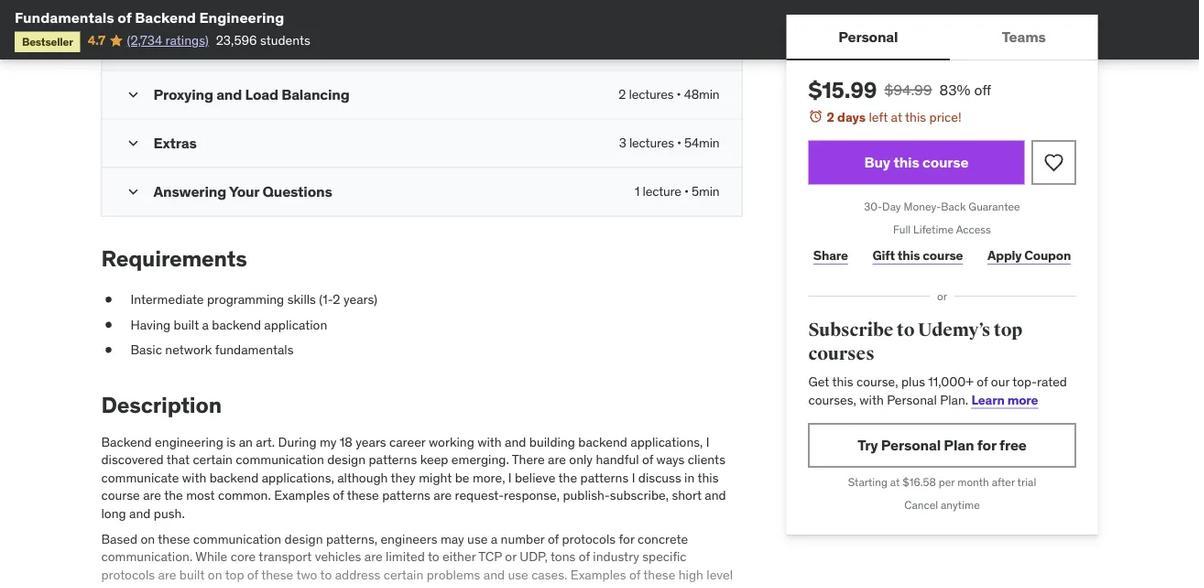 Task type: describe. For each thing, give the bounding box(es) containing it.
building
[[529, 434, 575, 450]]

transport
[[259, 549, 312, 565]]

although
[[337, 470, 388, 486]]

or inside backend engineering is an art. during my 18 years career working with and building backend applications, i discovered that certain communication design patterns keep emerging. there are only handful of ways clients communicate with backend applications, although they might be more, i believe the patterns i discuss in this course are the most common. examples of these patterns are request-response, publish-subscribe, short and long and push. based on these communication design patterns, engineers may use a number of protocols for concrete communication. while core transport vehicles are limited to either tcp or udp, tons of industry specific protocols are built on top of these two to address certain problems and use cases. examples of these high lev
[[505, 549, 517, 565]]

balancing
[[281, 85, 350, 103]]

days
[[837, 109, 866, 125]]

1 lecture • 5min
[[635, 183, 720, 200]]

description
[[101, 391, 222, 419]]

ways
[[656, 452, 685, 468]]

1 vertical spatial design
[[285, 531, 323, 547]]

this for get
[[832, 374, 853, 390]]

0 vertical spatial the
[[558, 470, 577, 486]]

$15.99 $94.99 83% off
[[808, 76, 991, 104]]

plan.
[[940, 392, 968, 408]]

xsmall image for having
[[101, 316, 116, 334]]

fundamentals
[[215, 342, 294, 358]]

discuss
[[638, 470, 681, 486]]

bestseller
[[22, 34, 73, 48]]

are down might
[[434, 487, 452, 504]]

xsmall image for intermediate
[[101, 291, 116, 309]]

emerging.
[[451, 452, 509, 468]]

(2,734
[[127, 32, 162, 48]]

0 vertical spatial protocols
[[562, 531, 616, 547]]

built inside backend engineering is an art. during my 18 years career working with and building backend applications, i discovered that certain communication design patterns keep emerging. there are only handful of ways clients communicate with backend applications, although they might be more, i believe the patterns i discuss in this course are the most common. examples of these patterns are request-response, publish-subscribe, short and long and push. based on these communication design patterns, engineers may use a number of protocols for concrete communication. while core transport vehicles are limited to either tcp or udp, tons of industry specific protocols are built on top of these two to address certain problems and use cases. examples of these high lev
[[179, 567, 205, 583]]

my
[[320, 434, 337, 450]]

48min
[[684, 86, 720, 103]]

this down $94.99
[[905, 109, 926, 125]]

plus
[[901, 374, 925, 390]]

2 vertical spatial to
[[320, 567, 332, 583]]

in
[[684, 470, 695, 486]]

xsmall image for basic
[[101, 341, 116, 359]]

free
[[1000, 436, 1027, 455]]

engineering
[[199, 8, 284, 27]]

guarantee
[[969, 200, 1020, 214]]

having
[[131, 316, 171, 333]]

vehicles
[[315, 549, 361, 565]]

of down 'core'
[[247, 567, 258, 583]]

left
[[869, 109, 888, 125]]

0 horizontal spatial protocols
[[101, 567, 155, 583]]

and down the tcp
[[483, 567, 505, 583]]

this inside backend engineering is an art. during my 18 years career working with and building backend applications, i discovered that certain communication design patterns keep emerging. there are only handful of ways clients communicate with backend applications, although they might be more, i believe the patterns i discuss in this course are the most common. examples of these patterns are request-response, publish-subscribe, short and long and push. based on these communication design patterns, engineers may use a number of protocols for concrete communication. while core transport vehicles are limited to either tcp or udp, tons of industry specific protocols are built on top of these two to address certain problems and use cases. examples of these high lev
[[698, 470, 719, 486]]

learn more link
[[972, 392, 1038, 408]]

0 vertical spatial communication
[[236, 452, 324, 468]]

1 small image from the top
[[124, 37, 142, 55]]

23,596 students
[[216, 32, 310, 48]]

either
[[442, 549, 476, 565]]

most
[[186, 487, 215, 504]]

0 vertical spatial on
[[141, 531, 155, 547]]

of up discuss
[[642, 452, 653, 468]]

at inside the starting at $16.58 per month after trial cancel anytime
[[890, 475, 900, 490]]

2 vertical spatial backend
[[209, 470, 259, 486]]

working
[[429, 434, 474, 450]]

$94.99
[[884, 80, 932, 99]]

while
[[195, 549, 227, 565]]

top inside subscribe to udemy's top courses
[[994, 319, 1023, 342]]

application
[[264, 316, 327, 333]]

course for buy this course
[[923, 153, 969, 172]]

0 vertical spatial examples
[[274, 487, 330, 504]]

18
[[340, 434, 353, 450]]

0 vertical spatial for
[[977, 436, 996, 455]]

are down 'communicate'
[[143, 487, 161, 504]]

clients
[[688, 452, 726, 468]]

subscribe to udemy's top courses
[[808, 319, 1023, 365]]

starting
[[848, 475, 888, 490]]

tab list containing personal
[[786, 15, 1098, 60]]

get this course, plus 11,000+ of our top-rated courses, with personal plan.
[[808, 374, 1067, 408]]

2 days left at this price!
[[827, 109, 962, 125]]

apply coupon button
[[983, 237, 1076, 274]]

23,596
[[216, 32, 257, 48]]

month
[[958, 475, 989, 490]]

1 horizontal spatial to
[[428, 549, 439, 565]]

5min
[[692, 183, 720, 200]]

1 horizontal spatial examples
[[571, 567, 626, 583]]

basic
[[131, 342, 162, 358]]

back
[[941, 200, 966, 214]]

gift
[[873, 247, 895, 264]]

questions
[[262, 182, 332, 201]]

1 horizontal spatial i
[[632, 470, 635, 486]]

common.
[[218, 487, 271, 504]]

• for load
[[677, 86, 681, 103]]

after
[[992, 475, 1015, 490]]

is
[[226, 434, 236, 450]]

of down although
[[333, 487, 344, 504]]

more
[[1007, 392, 1038, 408]]

1 vertical spatial the
[[164, 487, 183, 504]]

0 vertical spatial backend
[[212, 316, 261, 333]]

0 horizontal spatial i
[[508, 470, 512, 486]]

0 horizontal spatial 2
[[333, 291, 340, 308]]

of inside get this course, plus 11,000+ of our top-rated courses, with personal plan.
[[977, 374, 988, 390]]

and left load
[[216, 85, 242, 103]]

only
[[569, 452, 593, 468]]

access
[[956, 223, 991, 237]]

3 lectures • 54min
[[619, 135, 720, 151]]

lectures for extras
[[629, 135, 674, 151]]

anytime
[[941, 498, 980, 512]]

industry
[[593, 549, 639, 565]]

personal inside get this course, plus 11,000+ of our top-rated courses, with personal plan.
[[887, 392, 937, 408]]

1 horizontal spatial certain
[[384, 567, 424, 583]]

load
[[245, 85, 278, 103]]

believe
[[515, 470, 556, 486]]

of down industry
[[629, 567, 640, 583]]

address
[[335, 567, 381, 583]]

and up there
[[505, 434, 526, 450]]

personal button
[[786, 15, 950, 59]]

course,
[[857, 374, 898, 390]]

1 vertical spatial communication
[[193, 531, 281, 547]]

to inside subscribe to udemy's top courses
[[897, 319, 915, 342]]

1 vertical spatial backend
[[578, 434, 628, 450]]

0 vertical spatial backend
[[135, 8, 196, 27]]

gift this course link
[[868, 237, 968, 274]]

engineers
[[381, 531, 437, 547]]

0 horizontal spatial a
[[202, 316, 209, 333]]

try personal plan for free link
[[808, 424, 1076, 468]]

0 horizontal spatial with
[[182, 470, 206, 486]]

personal inside button
[[838, 27, 898, 46]]

problems
[[427, 567, 480, 583]]

request-
[[455, 487, 504, 504]]

communication.
[[101, 549, 193, 565]]

top inside backend engineering is an art. during my 18 years career working with and building backend applications, i discovered that certain communication design patterns keep emerging. there are only handful of ways clients communicate with backend applications, although they might be more, i believe the patterns i discuss in this course are the most common. examples of these patterns are request-response, publish-subscribe, short and long and push. based on these communication design patterns, engineers may use a number of protocols for concrete communication. while core transport vehicles are limited to either tcp or udp, tons of industry specific protocols are built on top of these two to address certain problems and use cases. examples of these high lev
[[225, 567, 244, 583]]

cases.
[[531, 567, 567, 583]]

these down although
[[347, 487, 379, 504]]

career
[[389, 434, 426, 450]]

ratings)
[[165, 32, 209, 48]]

alarm image
[[808, 109, 823, 124]]

tcp
[[478, 549, 502, 565]]

concrete
[[638, 531, 688, 547]]

course for gift this course
[[923, 247, 963, 264]]

try
[[858, 436, 878, 455]]

cancel
[[904, 498, 938, 512]]

plan
[[944, 436, 974, 455]]

0 vertical spatial patterns
[[369, 452, 417, 468]]

high
[[679, 567, 704, 583]]

publish-
[[563, 487, 610, 504]]



Task type: locate. For each thing, give the bounding box(es) containing it.
and right the 'long'
[[129, 505, 151, 522]]

a
[[202, 316, 209, 333], [491, 531, 498, 547]]

1 vertical spatial course
[[923, 247, 963, 264]]

on
[[141, 531, 155, 547], [208, 567, 222, 583]]

udp,
[[520, 549, 548, 565]]

2 vertical spatial patterns
[[382, 487, 430, 504]]

1 vertical spatial or
[[505, 549, 517, 565]]

1 vertical spatial on
[[208, 567, 222, 583]]

0 horizontal spatial for
[[619, 531, 635, 547]]

communication down art.
[[236, 452, 324, 468]]

an
[[239, 434, 253, 450]]

to right two at the bottom
[[320, 567, 332, 583]]

30-
[[864, 200, 882, 214]]

certain
[[193, 452, 233, 468], [384, 567, 424, 583]]

2 lectures from the top
[[629, 135, 674, 151]]

teams button
[[950, 15, 1098, 59]]

this inside gift this course link
[[898, 247, 920, 264]]

limited
[[386, 549, 425, 565]]

and
[[216, 85, 242, 103], [505, 434, 526, 450], [705, 487, 726, 504], [129, 505, 151, 522], [483, 567, 505, 583]]

protocols
[[562, 531, 616, 547], [101, 567, 155, 583]]

built down while
[[179, 567, 205, 583]]

with up the emerging.
[[478, 434, 502, 450]]

0 vertical spatial applications,
[[631, 434, 703, 450]]

small image left proxying
[[124, 86, 142, 104]]

trial
[[1017, 475, 1036, 490]]

0 vertical spatial a
[[202, 316, 209, 333]]

small image for extras
[[124, 134, 142, 153]]

buy
[[864, 153, 891, 172]]

communication up 'core'
[[193, 531, 281, 547]]

2 for 2 lectures • 48min
[[619, 86, 626, 103]]

2 left years)
[[333, 291, 340, 308]]

0 horizontal spatial on
[[141, 531, 155, 547]]

basic network fundamentals
[[131, 342, 294, 358]]

personal up $16.58
[[881, 436, 941, 455]]

2 vertical spatial personal
[[881, 436, 941, 455]]

this inside get this course, plus 11,000+ of our top-rated courses, with personal plan.
[[832, 374, 853, 390]]

two
[[296, 567, 317, 583]]

use up the tcp
[[467, 531, 488, 547]]

this for buy
[[894, 153, 919, 172]]

0 vertical spatial personal
[[838, 27, 898, 46]]

design
[[327, 452, 366, 468], [285, 531, 323, 547]]

3 small image from the top
[[124, 134, 142, 153]]

3 xsmall image from the top
[[101, 341, 116, 359]]

during
[[278, 434, 317, 450]]

patterns down they
[[382, 487, 430, 504]]

the down the only
[[558, 470, 577, 486]]

intermediate programming skills (1-2 years)
[[131, 291, 377, 308]]

0 vertical spatial with
[[860, 392, 884, 408]]

patterns up they
[[369, 452, 417, 468]]

network
[[165, 342, 212, 358]]

0 vertical spatial design
[[327, 452, 366, 468]]

extras
[[153, 133, 197, 152]]

1 xsmall image from the top
[[101, 291, 116, 309]]

discovered
[[101, 452, 164, 468]]

art.
[[256, 434, 275, 450]]

lectures for proxying and load balancing
[[629, 86, 674, 103]]

0 vertical spatial •
[[677, 86, 681, 103]]

1 vertical spatial to
[[428, 549, 439, 565]]

design up transport
[[285, 531, 323, 547]]

communication
[[236, 452, 324, 468], [193, 531, 281, 547]]

protocols up tons
[[562, 531, 616, 547]]

your
[[229, 182, 259, 201]]

2 vertical spatial 2
[[333, 291, 340, 308]]

this up courses,
[[832, 374, 853, 390]]

keep
[[420, 452, 448, 468]]

xsmall image left "having"
[[101, 316, 116, 334]]

i up clients
[[706, 434, 710, 450]]

with inside get this course, plus 11,000+ of our top-rated courses, with personal plan.
[[860, 392, 884, 408]]

or up udemy's
[[937, 289, 947, 303]]

54min
[[684, 135, 720, 151]]

1 horizontal spatial on
[[208, 567, 222, 583]]

1 horizontal spatial for
[[977, 436, 996, 455]]

1
[[635, 183, 640, 200]]

1 vertical spatial built
[[179, 567, 205, 583]]

top down 'core'
[[225, 567, 244, 583]]

years)
[[343, 291, 377, 308]]

personal
[[838, 27, 898, 46], [887, 392, 937, 408], [881, 436, 941, 455]]

1 vertical spatial personal
[[887, 392, 937, 408]]

and right the short
[[705, 487, 726, 504]]

1 horizontal spatial or
[[937, 289, 947, 303]]

the up push.
[[164, 487, 183, 504]]

2 vertical spatial small image
[[124, 134, 142, 153]]

subscribe
[[808, 319, 893, 342]]

small image left extras
[[124, 134, 142, 153]]

a inside backend engineering is an art. during my 18 years career working with and building backend applications, i discovered that certain communication design patterns keep emerging. there are only handful of ways clients communicate with backend applications, although they might be more, i believe the patterns i discuss in this course are the most common. examples of these patterns are request-response, publish-subscribe, short and long and push. based on these communication design patterns, engineers may use a number of protocols for concrete communication. while core transport vehicles are limited to either tcp or udp, tons of industry specific protocols are built on top of these two to address certain problems and use cases. examples of these high lev
[[491, 531, 498, 547]]

(1-
[[319, 291, 333, 308]]

2 vertical spatial with
[[182, 470, 206, 486]]

0 vertical spatial course
[[923, 153, 969, 172]]

1 vertical spatial for
[[619, 531, 635, 547]]

i up subscribe,
[[632, 470, 635, 486]]

2 horizontal spatial with
[[860, 392, 884, 408]]

1 vertical spatial 2
[[827, 109, 835, 125]]

these down transport
[[261, 567, 293, 583]]

on up communication.
[[141, 531, 155, 547]]

course down lifetime
[[923, 247, 963, 264]]

1 horizontal spatial use
[[508, 567, 528, 583]]

examples down industry
[[571, 567, 626, 583]]

are down communication.
[[158, 567, 176, 583]]

short
[[672, 487, 702, 504]]

for left free
[[977, 436, 996, 455]]

course inside buy this course "button"
[[923, 153, 969, 172]]

use down udp,
[[508, 567, 528, 583]]

0 horizontal spatial applications,
[[262, 470, 334, 486]]

$16.58
[[903, 475, 936, 490]]

per
[[939, 475, 955, 490]]

1 vertical spatial lectures
[[629, 135, 674, 151]]

these down the specific
[[643, 567, 676, 583]]

small image
[[124, 37, 142, 55], [124, 86, 142, 104], [124, 134, 142, 153]]

0 vertical spatial built
[[174, 316, 199, 333]]

or right the tcp
[[505, 549, 517, 565]]

with down course,
[[860, 392, 884, 408]]

1 vertical spatial patterns
[[580, 470, 629, 486]]

2 vertical spatial course
[[101, 487, 140, 504]]

1 vertical spatial examples
[[571, 567, 626, 583]]

personal up $15.99
[[838, 27, 898, 46]]

1 vertical spatial small image
[[124, 86, 142, 104]]

based
[[101, 531, 138, 547]]

1 horizontal spatial 2
[[619, 86, 626, 103]]

a up the tcp
[[491, 531, 498, 547]]

0 horizontal spatial use
[[467, 531, 488, 547]]

having built a backend application
[[131, 316, 327, 333]]

xsmall image left basic
[[101, 341, 116, 359]]

0 vertical spatial certain
[[193, 452, 233, 468]]

certain down is
[[193, 452, 233, 468]]

1 horizontal spatial protocols
[[562, 531, 616, 547]]

0 vertical spatial 2
[[619, 86, 626, 103]]

lifetime
[[913, 223, 954, 237]]

1 vertical spatial protocols
[[101, 567, 155, 583]]

small image
[[124, 183, 142, 201]]

a up basic network fundamentals
[[202, 316, 209, 333]]

1 vertical spatial at
[[890, 475, 900, 490]]

1 vertical spatial certain
[[384, 567, 424, 583]]

course inside gift this course link
[[923, 247, 963, 264]]

0 horizontal spatial top
[[225, 567, 244, 583]]

built up network
[[174, 316, 199, 333]]

share button
[[808, 237, 853, 274]]

this right 'gift'
[[898, 247, 920, 264]]

0 vertical spatial to
[[897, 319, 915, 342]]

top up our
[[994, 319, 1023, 342]]

backend
[[135, 8, 196, 27], [101, 434, 152, 450]]

2 for 2 days left at this price!
[[827, 109, 835, 125]]

1 vertical spatial backend
[[101, 434, 152, 450]]

small image for proxying and load balancing
[[124, 86, 142, 104]]

try personal plan for free
[[858, 436, 1027, 455]]

buy this course button
[[808, 141, 1025, 185]]

subscribe,
[[610, 487, 669, 504]]

• left the 48min
[[677, 86, 681, 103]]

on down while
[[208, 567, 222, 583]]

2 right alarm "icon"
[[827, 109, 835, 125]]

to left udemy's
[[897, 319, 915, 342]]

2 small image from the top
[[124, 86, 142, 104]]

gift this course
[[873, 247, 963, 264]]

1 vertical spatial top
[[225, 567, 244, 583]]

backend up the handful
[[578, 434, 628, 450]]

at left $16.58
[[890, 475, 900, 490]]

• for questions
[[684, 183, 689, 200]]

(2,734 ratings)
[[127, 32, 209, 48]]

applications, down during at the left of the page
[[262, 470, 334, 486]]

requirements
[[101, 245, 247, 273]]

money-
[[904, 200, 941, 214]]

of left our
[[977, 374, 988, 390]]

courses,
[[808, 392, 856, 408]]

students
[[260, 32, 310, 48]]

11,000+
[[928, 374, 974, 390]]

of
[[118, 8, 132, 27], [977, 374, 988, 390], [642, 452, 653, 468], [333, 487, 344, 504], [548, 531, 559, 547], [579, 549, 590, 565], [247, 567, 258, 583], [629, 567, 640, 583]]

to left the either
[[428, 549, 439, 565]]

for inside backend engineering is an art. during my 18 years career working with and building backend applications, i discovered that certain communication design patterns keep emerging. there are only handful of ways clients communicate with backend applications, although they might be more, i believe the patterns i discuss in this course are the most common. examples of these patterns are request-response, publish-subscribe, short and long and push. based on these communication design patterns, engineers may use a number of protocols for concrete communication. while core transport vehicles are limited to either tcp or udp, tons of industry specific protocols are built on top of these two to address certain problems and use cases. examples of these high lev
[[619, 531, 635, 547]]

i right more,
[[508, 470, 512, 486]]

be
[[455, 470, 470, 486]]

our
[[991, 374, 1010, 390]]

long
[[101, 505, 126, 522]]

2 horizontal spatial 2
[[827, 109, 835, 125]]

backend down programming
[[212, 316, 261, 333]]

0 horizontal spatial certain
[[193, 452, 233, 468]]

this inside buy this course "button"
[[894, 153, 919, 172]]

these down push.
[[158, 531, 190, 547]]

are
[[548, 452, 566, 468], [143, 487, 161, 504], [434, 487, 452, 504], [364, 549, 383, 565], [158, 567, 176, 583]]

1 vertical spatial xsmall image
[[101, 316, 116, 334]]

core
[[231, 549, 256, 565]]

personal down plus
[[887, 392, 937, 408]]

0 vertical spatial xsmall image
[[101, 291, 116, 309]]

backend inside backend engineering is an art. during my 18 years career working with and building backend applications, i discovered that certain communication design patterns keep emerging. there are only handful of ways clients communicate with backend applications, although they might be more, i believe the patterns i discuss in this course are the most common. examples of these patterns are request-response, publish-subscribe, short and long and push. based on these communication design patterns, engineers may use a number of protocols for concrete communication. while core transport vehicles are limited to either tcp or udp, tons of industry specific protocols are built on top of these two to address certain problems and use cases. examples of these high lev
[[101, 434, 152, 450]]

1 horizontal spatial applications,
[[631, 434, 703, 450]]

backend up discovered
[[101, 434, 152, 450]]

of up (2,734 on the top of the page
[[118, 8, 132, 27]]

at
[[891, 109, 902, 125], [890, 475, 900, 490]]

0 vertical spatial use
[[467, 531, 488, 547]]

2 vertical spatial •
[[684, 183, 689, 200]]

with up most
[[182, 470, 206, 486]]

for up industry
[[619, 531, 635, 547]]

course up back
[[923, 153, 969, 172]]

this
[[905, 109, 926, 125], [894, 153, 919, 172], [898, 247, 920, 264], [832, 374, 853, 390], [698, 470, 719, 486]]

of up tons
[[548, 531, 559, 547]]

1 vertical spatial with
[[478, 434, 502, 450]]

may
[[441, 531, 464, 547]]

0 horizontal spatial the
[[164, 487, 183, 504]]

1 horizontal spatial design
[[327, 452, 366, 468]]

1 horizontal spatial with
[[478, 434, 502, 450]]

• left 54min
[[677, 135, 682, 151]]

for
[[977, 436, 996, 455], [619, 531, 635, 547]]

off
[[974, 80, 991, 99]]

course inside backend engineering is an art. during my 18 years career working with and building backend applications, i discovered that certain communication design patterns keep emerging. there are only handful of ways clients communicate with backend applications, although they might be more, i believe the patterns i discuss in this course are the most common. examples of these patterns are request-response, publish-subscribe, short and long and push. based on these communication design patterns, engineers may use a number of protocols for concrete communication. while core transport vehicles are limited to either tcp or udp, tons of industry specific protocols are built on top of these two to address certain problems and use cases. examples of these high lev
[[101, 487, 140, 504]]

communicate
[[101, 470, 179, 486]]

proxying
[[153, 85, 213, 103]]

backend up (2,734 ratings)
[[135, 8, 196, 27]]

xsmall image left the intermediate
[[101, 291, 116, 309]]

small image down fundamentals of backend engineering
[[124, 37, 142, 55]]

day
[[882, 200, 901, 214]]

1 horizontal spatial the
[[558, 470, 577, 486]]

lectures right "3"
[[629, 135, 674, 151]]

1 vertical spatial a
[[491, 531, 498, 547]]

backend up common. at bottom
[[209, 470, 259, 486]]

0 horizontal spatial examples
[[274, 487, 330, 504]]

1 vertical spatial •
[[677, 135, 682, 151]]

30-day money-back guarantee full lifetime access
[[864, 200, 1020, 237]]

tab list
[[786, 15, 1098, 60]]

design down 18
[[327, 452, 366, 468]]

2 xsmall image from the top
[[101, 316, 116, 334]]

this down clients
[[698, 470, 719, 486]]

patterns down the handful
[[580, 470, 629, 486]]

are down building
[[548, 452, 566, 468]]

teams
[[1002, 27, 1046, 46]]

lectures left the 48min
[[629, 86, 674, 103]]

certain down "limited"
[[384, 567, 424, 583]]

0 horizontal spatial to
[[320, 567, 332, 583]]

2 up "3"
[[619, 86, 626, 103]]

2 vertical spatial xsmall image
[[101, 341, 116, 359]]

push.
[[154, 505, 185, 522]]

this for gift
[[898, 247, 920, 264]]

0 horizontal spatial design
[[285, 531, 323, 547]]

1 vertical spatial applications,
[[262, 470, 334, 486]]

skills
[[287, 291, 316, 308]]

2 horizontal spatial i
[[706, 434, 710, 450]]

fundamentals of backend engineering
[[15, 8, 284, 27]]

wishlist image
[[1043, 152, 1065, 174]]

$15.99
[[808, 76, 877, 104]]

are up 'address'
[[364, 549, 383, 565]]

1 lectures from the top
[[629, 86, 674, 103]]

they
[[391, 470, 416, 486]]

course up the 'long'
[[101, 487, 140, 504]]

apply coupon
[[988, 247, 1071, 264]]

at right left
[[891, 109, 902, 125]]

0 vertical spatial at
[[891, 109, 902, 125]]

number
[[501, 531, 545, 547]]

0 vertical spatial lectures
[[629, 86, 674, 103]]

protocols down communication.
[[101, 567, 155, 583]]

2 horizontal spatial to
[[897, 319, 915, 342]]

1 horizontal spatial a
[[491, 531, 498, 547]]

0 vertical spatial small image
[[124, 37, 142, 55]]

0 horizontal spatial or
[[505, 549, 517, 565]]

1 horizontal spatial top
[[994, 319, 1023, 342]]

this right buy at the right of the page
[[894, 153, 919, 172]]

built
[[174, 316, 199, 333], [179, 567, 205, 583]]

applications, up ways
[[631, 434, 703, 450]]

3
[[619, 135, 626, 151]]

of right tons
[[579, 549, 590, 565]]

• left '5min' at the right of page
[[684, 183, 689, 200]]

xsmall image
[[101, 291, 116, 309], [101, 316, 116, 334], [101, 341, 116, 359]]

0 vertical spatial top
[[994, 319, 1023, 342]]

0 vertical spatial or
[[937, 289, 947, 303]]

examples down during at the left of the page
[[274, 487, 330, 504]]

courses
[[808, 343, 875, 365]]

1 vertical spatial use
[[508, 567, 528, 583]]



Task type: vqa. For each thing, say whether or not it's contained in the screenshot.
"Media"
no



